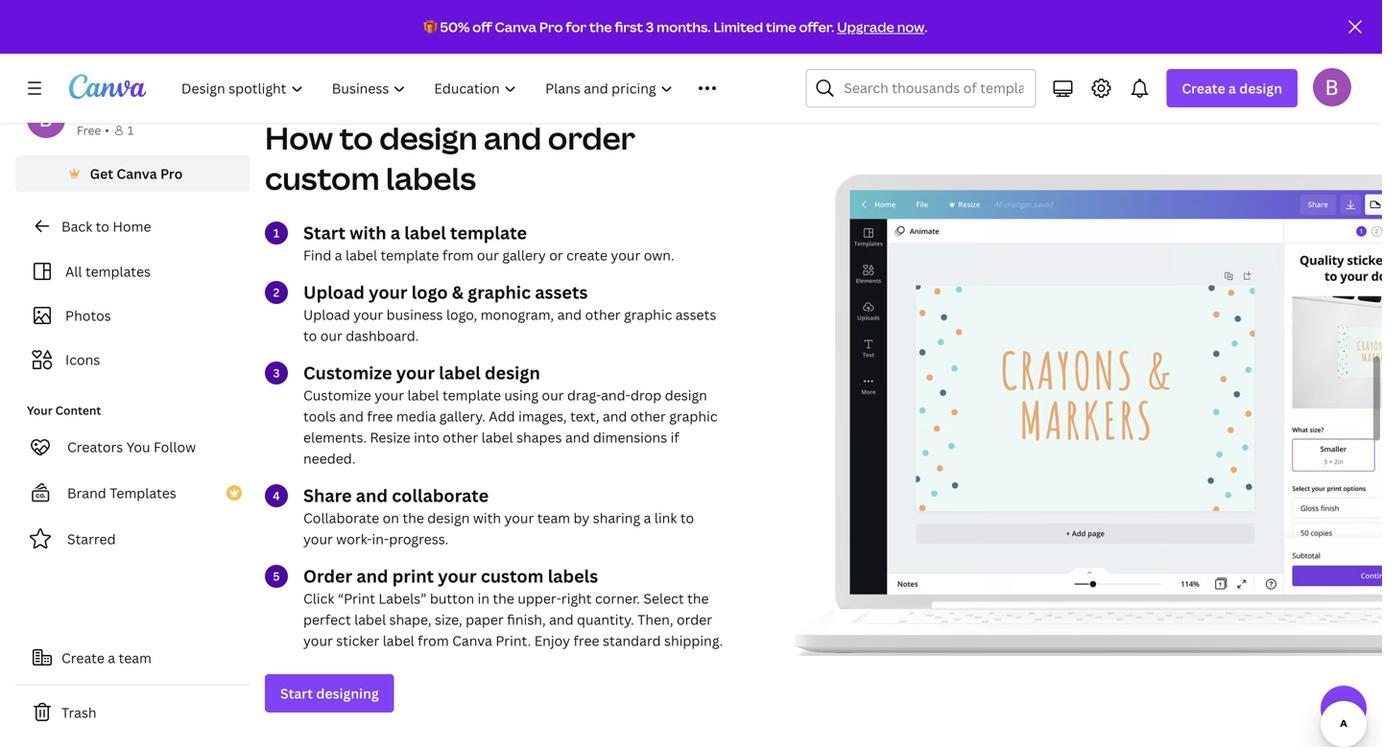 Task type: vqa. For each thing, say whether or not it's contained in the screenshot.


Task type: describe. For each thing, give the bounding box(es) containing it.
drop
[[631, 387, 662, 405]]

to inside back to home 'link'
[[96, 217, 109, 236]]

back to home link
[[15, 207, 250, 246]]

canva inside button
[[117, 165, 157, 183]]

trash
[[61, 704, 97, 722]]

labels"
[[379, 590, 427, 608]]

create a team
[[61, 649, 152, 668]]

starred link
[[15, 520, 250, 559]]

1 vertical spatial other
[[631, 408, 666, 426]]

order inside order and print your custom labels click "print labels" button in the upper-right corner.  select the perfect label shape, size, paper finish, and quantity. then, order your sticker label from canva print. enjoy free standard shipping.
[[677, 611, 712, 629]]

a inside button
[[108, 649, 115, 668]]

own.
[[644, 246, 675, 265]]

how
[[265, 117, 333, 159]]

0 vertical spatial pro
[[539, 18, 563, 36]]

get canva pro
[[90, 165, 183, 183]]

finish,
[[507, 611, 546, 629]]

brand
[[67, 484, 106, 503]]

work-
[[336, 531, 372, 549]]

template inside customize your label design customize your label template using our drag-and-drop design tools and free media gallery. add images, text, and other graphic elements. resize into other label shapes and dimensions if needed.
[[443, 387, 501, 405]]

custom inside how to design and order custom labels
[[265, 158, 380, 199]]

resize
[[370, 429, 411, 447]]

label up logo on the left of the page
[[404, 221, 446, 245]]

.
[[925, 18, 928, 36]]

print.
[[496, 632, 531, 651]]

for
[[566, 18, 587, 36]]

back to home
[[61, 217, 151, 236]]

free inside order and print your custom labels click "print labels" button in the upper-right corner.  select the perfect label shape, size, paper finish, and quantity. then, order your sticker label from canva print. enjoy free standard shipping.
[[574, 632, 600, 651]]

enjoy
[[534, 632, 570, 651]]

"print
[[338, 590, 375, 608]]

icons
[[65, 351, 100, 369]]

from inside order and print your custom labels click "print labels" button in the upper-right corner.  select the perfect label shape, size, paper finish, and quantity. then, order your sticker label from canva print. enjoy free standard shipping.
[[418, 632, 449, 651]]

0 vertical spatial assets
[[535, 281, 588, 304]]

labels inside how to design and order custom labels
[[386, 158, 476, 199]]

Search search field
[[844, 70, 1024, 107]]

tools
[[303, 408, 336, 426]]

button
[[430, 590, 474, 608]]

collaborate
[[303, 509, 379, 528]]

in
[[478, 590, 490, 608]]

home
[[113, 217, 151, 236]]

create for create a team
[[61, 649, 105, 668]]

1 horizontal spatial assets
[[676, 306, 717, 324]]

start designing link
[[265, 675, 394, 713]]

perfect
[[303, 611, 351, 629]]

add
[[489, 408, 515, 426]]

starred
[[67, 530, 116, 549]]

order inside how to design and order custom labels
[[548, 117, 636, 159]]

templates
[[85, 263, 151, 281]]

3
[[646, 18, 654, 36]]

create a design button
[[1167, 69, 1298, 108]]

monogram,
[[481, 306, 554, 324]]

follow
[[154, 438, 196, 457]]

with inside start with a label template find a label template from our gallery or create your own.
[[350, 221, 387, 245]]

if
[[671, 429, 679, 447]]

dimensions
[[593, 429, 667, 447]]

your
[[27, 403, 53, 419]]

1 customize from the top
[[303, 362, 392, 385]]

in-
[[372, 531, 389, 549]]

brand templates link
[[15, 474, 250, 513]]

label down shape,
[[383, 632, 414, 651]]

to inside share and collaborate collaborate on the design with your team by sharing a link to your work-in-progress.
[[680, 509, 694, 528]]

print
[[392, 565, 434, 589]]

logo,
[[446, 306, 477, 324]]

start with a label template find a label template from our gallery or create your own.
[[303, 221, 675, 265]]

into
[[414, 429, 440, 447]]

design inside dropdown button
[[1240, 79, 1283, 97]]

team inside share and collaborate collaborate on the design with your team by sharing a link to your work-in-progress.
[[537, 509, 570, 528]]

create a team button
[[15, 639, 250, 678]]

logo
[[412, 281, 448, 304]]

design inside share and collaborate collaborate on the design with your team by sharing a link to your work-in-progress.
[[427, 509, 470, 528]]

corner.
[[595, 590, 640, 608]]

business
[[386, 306, 443, 324]]

start for designing
[[280, 685, 313, 703]]

label up "gallery."
[[439, 362, 481, 385]]

&
[[452, 281, 464, 304]]

50%
[[440, 18, 470, 36]]

2 upload from the top
[[303, 306, 350, 324]]

sticker
[[336, 632, 379, 651]]

create a design
[[1182, 79, 1283, 97]]

now
[[897, 18, 925, 36]]

photos link
[[27, 298, 238, 334]]

our inside start with a label template find a label template from our gallery or create your own.
[[477, 246, 499, 265]]

on
[[383, 509, 399, 528]]

our inside customize your label design customize your label template using our drag-and-drop design tools and free media gallery. add images, text, and other graphic elements. resize into other label shapes and dimensions if needed.
[[542, 387, 564, 405]]

team inside create a team button
[[119, 649, 152, 668]]

size,
[[435, 611, 462, 629]]

and inside share and collaborate collaborate on the design with your team by sharing a link to your work-in-progress.
[[356, 484, 388, 508]]

shipping.
[[664, 632, 723, 651]]

back
[[61, 217, 92, 236]]

create for create a design
[[1182, 79, 1226, 97]]

link
[[655, 509, 677, 528]]

get
[[90, 165, 113, 183]]

create
[[567, 246, 608, 265]]

elements.
[[303, 429, 367, 447]]

design inside how to design and order custom labels
[[379, 117, 478, 159]]

select
[[644, 590, 684, 608]]

time
[[766, 18, 796, 36]]

start for with
[[303, 221, 346, 245]]

shape,
[[389, 611, 432, 629]]

pro inside button
[[160, 165, 183, 183]]

then,
[[638, 611, 674, 629]]

months.
[[657, 18, 711, 36]]

upgrade
[[837, 18, 895, 36]]

find
[[303, 246, 332, 265]]

1
[[128, 122, 134, 138]]



Task type: locate. For each thing, give the bounding box(es) containing it.
images,
[[519, 408, 567, 426]]

2 vertical spatial template
[[443, 387, 501, 405]]

upload your logo & graphic assets upload your business logo, monogram, and other graphic assets to our dashboard.
[[303, 281, 717, 345]]

custom inside order and print your custom labels click "print labels" button in the upper-right corner.  select the perfect label shape, size, paper finish, and quantity. then, order your sticker label from canva print. enjoy free standard shipping.
[[481, 565, 544, 589]]

1 vertical spatial labels
[[548, 565, 598, 589]]

•
[[105, 122, 109, 138]]

paper
[[466, 611, 504, 629]]

0 vertical spatial template
[[450, 221, 527, 245]]

you
[[126, 438, 150, 457]]

pro left for at top
[[539, 18, 563, 36]]

0 vertical spatial custom
[[265, 158, 380, 199]]

0 vertical spatial team
[[537, 509, 570, 528]]

and inside how to design and order custom labels
[[484, 117, 542, 159]]

templates
[[110, 484, 176, 503]]

0 vertical spatial our
[[477, 246, 499, 265]]

creators
[[67, 438, 123, 457]]

creators you follow link
[[15, 428, 250, 467]]

limited
[[714, 18, 763, 36]]

to right how
[[339, 117, 373, 159]]

free down the quantity.
[[574, 632, 600, 651]]

labels
[[386, 158, 476, 199], [548, 565, 598, 589]]

start left designing at the left of page
[[280, 685, 313, 703]]

bob builder image
[[1313, 68, 1352, 106]]

the right for at top
[[589, 18, 612, 36]]

graphic up the monogram,
[[468, 281, 531, 304]]

other
[[585, 306, 621, 324], [631, 408, 666, 426], [443, 429, 478, 447]]

2 vertical spatial canva
[[452, 632, 492, 651]]

our
[[477, 246, 499, 265], [320, 327, 343, 345], [542, 387, 564, 405]]

start designing
[[280, 685, 379, 703]]

free inside customize your label design customize your label template using our drag-and-drop design tools and free media gallery. add images, text, and other graphic elements. resize into other label shapes and dimensions if needed.
[[367, 408, 393, 426]]

a inside dropdown button
[[1229, 79, 1237, 97]]

canva right off
[[495, 18, 537, 36]]

from down size,
[[418, 632, 449, 651]]

1 horizontal spatial pro
[[539, 18, 563, 36]]

top level navigation element
[[169, 69, 760, 108], [169, 69, 760, 108]]

canva down paper
[[452, 632, 492, 651]]

and inside upload your logo & graphic assets upload your business logo, monogram, and other graphic assets to our dashboard.
[[557, 306, 582, 324]]

2 horizontal spatial other
[[631, 408, 666, 426]]

1 horizontal spatial our
[[477, 246, 499, 265]]

collaborate
[[392, 484, 489, 508]]

with up business
[[350, 221, 387, 245]]

1 vertical spatial free
[[574, 632, 600, 651]]

graphic
[[468, 281, 531, 304], [624, 306, 672, 324], [669, 408, 718, 426]]

all templates
[[65, 263, 151, 281]]

order
[[303, 565, 352, 589]]

0 horizontal spatial create
[[61, 649, 105, 668]]

custom
[[265, 158, 380, 199], [481, 565, 544, 589]]

1 horizontal spatial order
[[677, 611, 712, 629]]

the up the progress.
[[403, 509, 424, 528]]

team left by at the bottom left of page
[[537, 509, 570, 528]]

start up find
[[303, 221, 346, 245]]

0 vertical spatial customize
[[303, 362, 392, 385]]

how to design and order custom labels image
[[795, 175, 1382, 657]]

free
[[367, 408, 393, 426], [574, 632, 600, 651]]

to right link
[[680, 509, 694, 528]]

1 vertical spatial canva
[[117, 165, 157, 183]]

graphic up if
[[669, 408, 718, 426]]

0 vertical spatial create
[[1182, 79, 1226, 97]]

sharing
[[593, 509, 641, 528]]

other down "gallery."
[[443, 429, 478, 447]]

free •
[[77, 122, 109, 138]]

other inside upload your logo & graphic assets upload your business logo, monogram, and other graphic assets to our dashboard.
[[585, 306, 621, 324]]

0 horizontal spatial order
[[548, 117, 636, 159]]

to left dashboard.
[[303, 327, 317, 345]]

and-
[[601, 387, 631, 405]]

from up &
[[443, 246, 474, 265]]

0 vertical spatial from
[[443, 246, 474, 265]]

offer.
[[799, 18, 835, 36]]

content
[[55, 403, 101, 419]]

1 horizontal spatial canva
[[452, 632, 492, 651]]

0 vertical spatial with
[[350, 221, 387, 245]]

to right back
[[96, 217, 109, 236]]

2 vertical spatial other
[[443, 429, 478, 447]]

how to design and order custom labels
[[265, 117, 636, 199]]

or
[[549, 246, 563, 265]]

all
[[65, 263, 82, 281]]

template up logo on the left of the page
[[381, 246, 439, 265]]

to inside how to design and order custom labels
[[339, 117, 373, 159]]

needed.
[[303, 450, 356, 468]]

0 horizontal spatial labels
[[386, 158, 476, 199]]

0 horizontal spatial team
[[119, 649, 152, 668]]

1 vertical spatial graphic
[[624, 306, 672, 324]]

free up "resize"
[[367, 408, 393, 426]]

🎁 50% off canva pro for the first 3 months. limited time offer. upgrade now .
[[424, 18, 928, 36]]

1 upload from the top
[[303, 281, 365, 304]]

gallery.
[[439, 408, 486, 426]]

label
[[404, 221, 446, 245], [346, 246, 377, 265], [439, 362, 481, 385], [408, 387, 439, 405], [482, 429, 513, 447], [354, 611, 386, 629], [383, 632, 414, 651]]

0 horizontal spatial custom
[[265, 158, 380, 199]]

with inside share and collaborate collaborate on the design with your team by sharing a link to your work-in-progress.
[[473, 509, 501, 528]]

from
[[443, 246, 474, 265], [418, 632, 449, 651]]

template up "gallery."
[[443, 387, 501, 405]]

1 horizontal spatial create
[[1182, 79, 1226, 97]]

2 vertical spatial our
[[542, 387, 564, 405]]

graphic inside customize your label design customize your label template using our drag-and-drop design tools and free media gallery. add images, text, and other graphic elements. resize into other label shapes and dimensions if needed.
[[669, 408, 718, 426]]

upper-
[[518, 590, 562, 608]]

all templates link
[[27, 253, 238, 290]]

your inside start with a label template find a label template from our gallery or create your own.
[[611, 246, 641, 265]]

custom up upper-
[[481, 565, 544, 589]]

custom up find
[[265, 158, 380, 199]]

a
[[1229, 79, 1237, 97], [391, 221, 400, 245], [335, 246, 342, 265], [644, 509, 651, 528], [108, 649, 115, 668]]

0 vertical spatial graphic
[[468, 281, 531, 304]]

your content
[[27, 403, 101, 419]]

1 horizontal spatial custom
[[481, 565, 544, 589]]

0 horizontal spatial canva
[[117, 165, 157, 183]]

the right in
[[493, 590, 514, 608]]

trash link
[[15, 694, 250, 733]]

1 horizontal spatial labels
[[548, 565, 598, 589]]

2 horizontal spatial canva
[[495, 18, 537, 36]]

media
[[396, 408, 436, 426]]

1 horizontal spatial with
[[473, 509, 501, 528]]

customize up tools
[[303, 387, 371, 405]]

2 customize from the top
[[303, 387, 371, 405]]

1 vertical spatial custom
[[481, 565, 544, 589]]

design
[[1240, 79, 1283, 97], [379, 117, 478, 159], [485, 362, 540, 385], [665, 387, 707, 405], [427, 509, 470, 528]]

1 vertical spatial our
[[320, 327, 343, 345]]

graphic down own.
[[624, 306, 672, 324]]

to inside upload your logo & graphic assets upload your business logo, monogram, and other graphic assets to our dashboard.
[[303, 327, 317, 345]]

template up the gallery
[[450, 221, 527, 245]]

customize your label design customize your label template using our drag-and-drop design tools and free media gallery. add images, text, and other graphic elements. resize into other label shapes and dimensions if needed.
[[303, 362, 718, 468]]

upload up dashboard.
[[303, 306, 350, 324]]

start inside start with a label template find a label template from our gallery or create your own.
[[303, 221, 346, 245]]

off
[[473, 18, 492, 36]]

0 horizontal spatial our
[[320, 327, 343, 345]]

labels inside order and print your custom labels click "print labels" button in the upper-right corner.  select the perfect label shape, size, paper finish, and quantity. then, order your sticker label from canva print. enjoy free standard shipping.
[[548, 565, 598, 589]]

label right find
[[346, 246, 377, 265]]

🎁
[[424, 18, 437, 36]]

0 vertical spatial upload
[[303, 281, 365, 304]]

other down create
[[585, 306, 621, 324]]

0 vertical spatial labels
[[386, 158, 476, 199]]

1 vertical spatial pro
[[160, 165, 183, 183]]

using
[[504, 387, 539, 405]]

our left dashboard.
[[320, 327, 343, 345]]

canva inside order and print your custom labels click "print labels" button in the upper-right corner.  select the perfect label shape, size, paper finish, and quantity. then, order your sticker label from canva print. enjoy free standard shipping.
[[452, 632, 492, 651]]

with
[[350, 221, 387, 245], [473, 509, 501, 528]]

1 horizontal spatial free
[[574, 632, 600, 651]]

None search field
[[806, 69, 1036, 108]]

by
[[574, 509, 590, 528]]

order and print your custom labels click "print labels" button in the upper-right corner.  select the perfect label shape, size, paper finish, and quantity. then, order your sticker label from canva print. enjoy free standard shipping.
[[303, 565, 723, 651]]

click
[[303, 590, 335, 608]]

0 horizontal spatial assets
[[535, 281, 588, 304]]

labels up right
[[548, 565, 598, 589]]

create inside button
[[61, 649, 105, 668]]

1 vertical spatial start
[[280, 685, 313, 703]]

start inside start designing link
[[280, 685, 313, 703]]

0 vertical spatial free
[[367, 408, 393, 426]]

get canva pro button
[[15, 156, 250, 192]]

label up sticker
[[354, 611, 386, 629]]

your
[[611, 246, 641, 265], [369, 281, 408, 304], [354, 306, 383, 324], [396, 362, 435, 385], [375, 387, 404, 405], [504, 509, 534, 528], [303, 531, 333, 549], [438, 565, 477, 589], [303, 632, 333, 651]]

text,
[[570, 408, 600, 426]]

a inside share and collaborate collaborate on the design with your team by sharing a link to your work-in-progress.
[[644, 509, 651, 528]]

pro
[[539, 18, 563, 36], [160, 165, 183, 183]]

1 horizontal spatial other
[[585, 306, 621, 324]]

team
[[537, 509, 570, 528], [119, 649, 152, 668]]

customize
[[303, 362, 392, 385], [303, 387, 371, 405]]

order
[[548, 117, 636, 159], [677, 611, 712, 629]]

photos
[[65, 307, 111, 325]]

to
[[339, 117, 373, 159], [96, 217, 109, 236], [303, 327, 317, 345], [680, 509, 694, 528]]

label down add
[[482, 429, 513, 447]]

share
[[303, 484, 352, 508]]

right
[[562, 590, 592, 608]]

designing
[[316, 685, 379, 703]]

0 horizontal spatial pro
[[160, 165, 183, 183]]

1 vertical spatial from
[[418, 632, 449, 651]]

canva right get
[[117, 165, 157, 183]]

team up trash link
[[119, 649, 152, 668]]

1 vertical spatial upload
[[303, 306, 350, 324]]

drag-
[[567, 387, 601, 405]]

customize down dashboard.
[[303, 362, 392, 385]]

the inside share and collaborate collaborate on the design with your team by sharing a link to your work-in-progress.
[[403, 509, 424, 528]]

pro up back to home 'link'
[[160, 165, 183, 183]]

gallery
[[502, 246, 546, 265]]

0 vertical spatial canva
[[495, 18, 537, 36]]

standard
[[603, 632, 661, 651]]

quantity.
[[577, 611, 634, 629]]

progress.
[[389, 531, 449, 549]]

1 vertical spatial create
[[61, 649, 105, 668]]

0 vertical spatial start
[[303, 221, 346, 245]]

0 vertical spatial other
[[585, 306, 621, 324]]

1 vertical spatial with
[[473, 509, 501, 528]]

create inside dropdown button
[[1182, 79, 1226, 97]]

0 vertical spatial order
[[548, 117, 636, 159]]

1 vertical spatial customize
[[303, 387, 371, 405]]

1 vertical spatial order
[[677, 611, 712, 629]]

0 horizontal spatial other
[[443, 429, 478, 447]]

other down drop
[[631, 408, 666, 426]]

labels up start with a label template find a label template from our gallery or create your own. on the left top of page
[[386, 158, 476, 199]]

upload down find
[[303, 281, 365, 304]]

dashboard.
[[346, 327, 419, 345]]

1 vertical spatial team
[[119, 649, 152, 668]]

first
[[615, 18, 643, 36]]

1 vertical spatial assets
[[676, 306, 717, 324]]

the right select
[[687, 590, 709, 608]]

2 horizontal spatial our
[[542, 387, 564, 405]]

2 vertical spatial graphic
[[669, 408, 718, 426]]

shapes
[[517, 429, 562, 447]]

from inside start with a label template find a label template from our gallery or create your own.
[[443, 246, 474, 265]]

label up media
[[408, 387, 439, 405]]

0 horizontal spatial with
[[350, 221, 387, 245]]

0 horizontal spatial free
[[367, 408, 393, 426]]

with down collaborate
[[473, 509, 501, 528]]

our inside upload your logo & graphic assets upload your business logo, monogram, and other graphic assets to our dashboard.
[[320, 327, 343, 345]]

1 vertical spatial template
[[381, 246, 439, 265]]

1 horizontal spatial team
[[537, 509, 570, 528]]

creators you follow
[[67, 438, 196, 457]]

our left the gallery
[[477, 246, 499, 265]]

our up images,
[[542, 387, 564, 405]]



